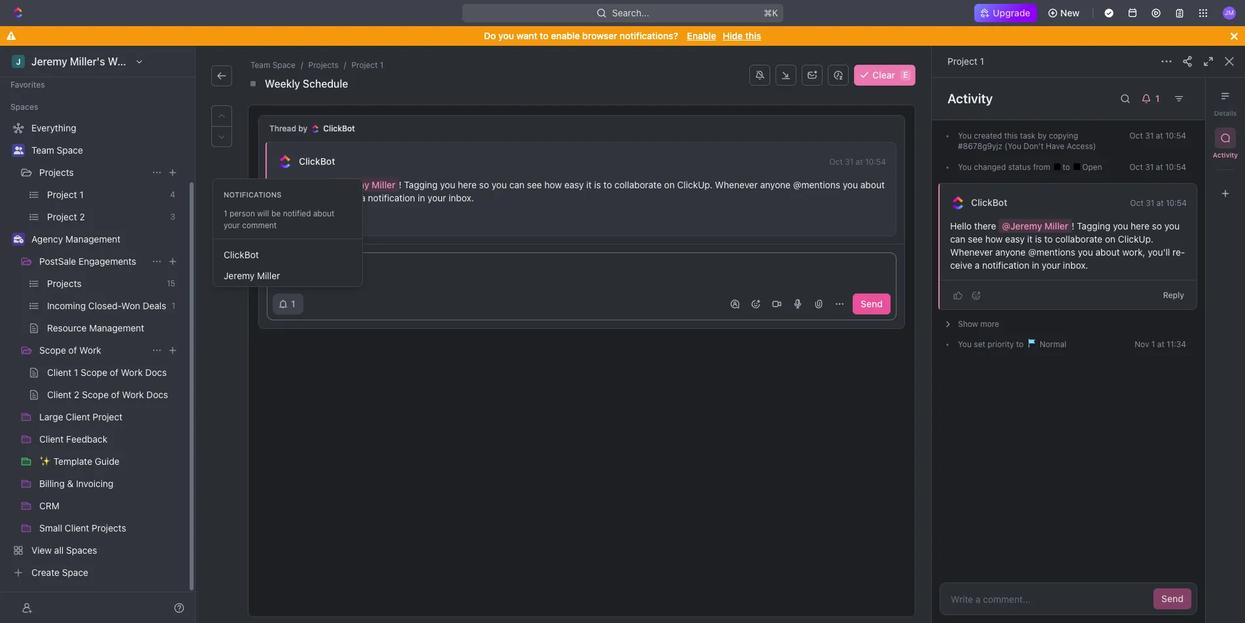 Task type: vqa. For each thing, say whether or not it's contained in the screenshot.
WHENEVER in ! Tagging you here so you can see how easy it is to collaborate on ClickUp. Whenever anyone @mentions you about work, you'll receive a notification in your inbox.
yes



Task type: describe. For each thing, give the bounding box(es) containing it.
large client project link
[[39, 407, 180, 428]]

space for create space
[[62, 567, 88, 578]]

hello there @jeremy miller for ceive
[[950, 220, 1069, 232]]

client feedback
[[39, 434, 107, 445]]

0 vertical spatial team space link
[[248, 59, 298, 72]]

0 horizontal spatial send button
[[853, 294, 891, 315]]

resource
[[47, 322, 87, 334]]

inbox. inside ! tagging you here so you can see how easy it is to collaborate on clickup. whenever anyone @mentions you about work, you'll receive a notification in your inbox.
[[449, 192, 474, 203]]

favorites
[[10, 80, 45, 90]]

can for a
[[509, 179, 525, 190]]

small
[[39, 523, 62, 534]]

task
[[1020, 131, 1036, 141]]

anyone for a
[[760, 179, 791, 190]]

set
[[974, 339, 985, 349]]

jm button
[[1219, 3, 1240, 24]]

! for a
[[399, 179, 402, 190]]

client for 1
[[47, 367, 72, 378]]

guide
[[95, 456, 120, 467]]

0 vertical spatial this
[[745, 30, 761, 41]]

incoming closed-won deals link
[[47, 296, 166, 317]]

about for ceive
[[1096, 247, 1120, 258]]

re
[[1173, 247, 1185, 258]]

1 vertical spatial projects link
[[39, 162, 146, 183]]

create space
[[31, 567, 88, 578]]

copying
[[1049, 131, 1078, 141]]

billing & invoicing
[[39, 478, 114, 489]]

clear
[[873, 69, 895, 80]]

there for ceive
[[974, 220, 996, 232]]

client up view all spaces
[[65, 523, 89, 534]]

client feedback link
[[39, 429, 180, 450]]

create
[[31, 567, 59, 578]]

you created this task by copying #8678g9yjz (you don't have access)
[[958, 131, 1096, 151]]

postsale
[[39, 256, 76, 267]]

normal
[[1038, 339, 1067, 349]]

notification inside ! tagging you here so you can see how easy it is to collaborate on clickup. whenever anyone @mentions you about work, you'll re ceive a notification in your inbox.
[[982, 260, 1030, 271]]

sidebar navigation
[[0, 46, 198, 623]]

notifications?
[[620, 30, 678, 41]]

docs for client 2 scope of work docs
[[146, 389, 168, 400]]

@jeremy for ceive
[[1002, 220, 1042, 232]]

(you
[[1005, 141, 1021, 151]]

in inside ! tagging you here so you can see how easy it is to collaborate on clickup. whenever anyone @mentions you about work, you'll re ceive a notification in your inbox.
[[1032, 260, 1039, 271]]

how for a
[[544, 179, 562, 190]]

@mentions for ceive
[[1028, 247, 1075, 258]]

0 vertical spatial of
[[68, 345, 77, 356]]

miller for ceive
[[1045, 220, 1069, 232]]

small client projects
[[39, 523, 126, 534]]

incoming closed-won deals 1
[[47, 300, 175, 311]]

team for team space / projects / project 1
[[250, 60, 270, 70]]

changed
[[974, 162, 1006, 172]]

tree inside sidebar navigation
[[5, 118, 183, 583]]

client up client feedback
[[66, 411, 90, 422]]

invoicing
[[76, 478, 114, 489]]

management for agency management
[[65, 233, 121, 245]]

you for set priority to
[[958, 339, 972, 349]]

2 for client
[[74, 389, 79, 400]]

project inside project 2 link
[[47, 211, 77, 222]]

to inside ! tagging you here so you can see how easy it is to collaborate on clickup. whenever anyone @mentions you about work, you'll re ceive a notification in your inbox.
[[1044, 233, 1053, 245]]

client 2 scope of work docs
[[47, 389, 168, 400]]

incoming
[[47, 300, 86, 311]]

task sidebar navigation tab list
[[1211, 86, 1240, 204]]

space for team space / projects / project 1
[[273, 60, 296, 70]]

jeremy miller's workspace
[[31, 56, 162, 67]]

management for resource management
[[89, 322, 144, 334]]

created
[[974, 131, 1002, 141]]

0 horizontal spatial project 1 link
[[47, 184, 165, 205]]

work, for a
[[277, 192, 300, 203]]

this inside you created this task by copying #8678g9yjz (you don't have access)
[[1004, 131, 1018, 141]]

have
[[1046, 141, 1065, 151]]

reply button
[[1158, 287, 1190, 303]]

new button
[[1042, 3, 1088, 24]]

&
[[67, 478, 74, 489]]

receive
[[328, 192, 358, 203]]

everything
[[31, 122, 76, 133]]

! tagging you here so you can see how easy it is to collaborate on clickup. whenever anyone @mentions you about work, you'll receive a notification in your inbox.
[[277, 179, 887, 203]]

2 / from the left
[[344, 60, 346, 70]]

2 for project
[[79, 211, 85, 222]]

@jeremy miller button for a
[[326, 178, 399, 192]]

there for a
[[301, 179, 323, 190]]

you'll for a
[[303, 192, 325, 203]]

postsale engagements link
[[39, 251, 146, 272]]

resource management
[[47, 322, 144, 334]]

3
[[170, 212, 175, 222]]

miller inside list
[[257, 270, 280, 281]]

about for a
[[861, 179, 885, 190]]

thread
[[269, 124, 296, 133]]

you'll for ceive
[[1148, 247, 1170, 258]]

large
[[39, 411, 63, 422]]

open
[[1080, 162, 1102, 172]]

business time image
[[13, 235, 23, 243]]

by inside you created this task by copying #8678g9yjz (you don't have access)
[[1038, 131, 1047, 141]]

collaborate for ceive
[[1055, 233, 1103, 245]]

show
[[958, 319, 978, 329]]

collaborate for a
[[615, 179, 662, 190]]

15
[[167, 279, 175, 288]]

j
[[16, 57, 21, 66]]

person
[[230, 209, 255, 218]]

list containing clickbot
[[213, 239, 362, 286]]

1 inside button
[[291, 298, 295, 309]]

upgrade link
[[975, 4, 1037, 22]]

want
[[516, 30, 537, 41]]

comment
[[242, 220, 277, 230]]

a inside ! tagging you here so you can see how easy it is to collaborate on clickup. whenever anyone @mentions you about work, you'll re ceive a notification in your inbox.
[[975, 260, 980, 271]]

project inside large client project link
[[93, 411, 122, 422]]

0 vertical spatial projects link
[[306, 59, 341, 72]]

can for ceive
[[950, 233, 965, 245]]

1 button
[[1136, 88, 1169, 109]]

scope of work link
[[39, 340, 146, 361]]

easy for a
[[564, 179, 584, 190]]

2 vertical spatial projects link
[[47, 273, 162, 294]]

projects up schedule
[[308, 60, 339, 70]]

0 horizontal spatial by
[[298, 124, 308, 133]]

#8678g9yjz
[[958, 141, 1003, 151]]

client 2 scope of work docs link
[[47, 385, 180, 405]]

large client project
[[39, 411, 122, 422]]

reply
[[1163, 290, 1184, 300]]

client 1 scope of work docs link
[[47, 362, 180, 383]]

! for ceive
[[1072, 220, 1075, 232]]

view
[[31, 545, 52, 556]]

project 2
[[47, 211, 85, 222]]

spaces inside view all spaces link
[[66, 545, 97, 556]]

scope of work
[[39, 345, 101, 356]]

all
[[54, 545, 64, 556]]

thread by
[[269, 124, 308, 133]]

1 horizontal spatial send button
[[1154, 589, 1192, 610]]

activity inside task sidebar content section
[[948, 91, 993, 106]]

11:34
[[1167, 339, 1186, 349]]

in inside ! tagging you here so you can see how easy it is to collaborate on clickup. whenever anyone @mentions you about work, you'll receive a notification in your inbox.
[[418, 192, 425, 203]]

do
[[484, 30, 496, 41]]

scope for 1
[[81, 367, 107, 378]]

nov
[[1135, 339, 1149, 349]]

0 vertical spatial scope
[[39, 345, 66, 356]]

billing
[[39, 478, 65, 489]]

about inside 1 person will be notified about your comment
[[313, 209, 334, 218]]

on for a
[[664, 179, 675, 190]]

0 horizontal spatial spaces
[[10, 102, 38, 112]]

weekly schedule
[[265, 78, 348, 90]]

deals
[[143, 300, 166, 311]]

projects down crm link
[[92, 523, 126, 534]]

changed status from
[[972, 162, 1053, 172]]

anyone for ceive
[[995, 247, 1026, 258]]

1 horizontal spatial project 1 link
[[349, 59, 386, 72]]

everything link
[[5, 118, 180, 139]]

projects up incoming at the top left of the page
[[47, 278, 82, 289]]

priority
[[988, 339, 1014, 349]]

0 vertical spatial project 1
[[948, 56, 984, 67]]

so for a
[[479, 179, 489, 190]]

do you want to enable browser notifications? enable hide this
[[484, 30, 761, 41]]

crm
[[39, 500, 59, 511]]

is for ceive
[[1035, 233, 1042, 245]]



Task type: locate. For each thing, give the bounding box(es) containing it.
collaborate inside ! tagging you here so you can see how easy it is to collaborate on clickup. whenever anyone @mentions you about work, you'll receive a notification in your inbox.
[[615, 179, 662, 190]]

small client projects link
[[39, 518, 180, 539]]

space down view all spaces
[[62, 567, 88, 578]]

/
[[301, 60, 303, 70], [344, 60, 346, 70]]

tree containing everything
[[5, 118, 183, 583]]

0 vertical spatial @jeremy
[[329, 179, 369, 190]]

anyone inside ! tagging you here so you can see how easy it is to collaborate on clickup. whenever anyone @mentions you about work, you'll receive a notification in your inbox.
[[760, 179, 791, 190]]

your
[[428, 192, 446, 203], [224, 220, 240, 230], [1042, 260, 1061, 271]]

0 horizontal spatial it
[[586, 179, 592, 190]]

hello for a
[[277, 179, 299, 190]]

✨ template guide link
[[39, 451, 180, 472]]

here inside ! tagging you here so you can see how easy it is to collaborate on clickup. whenever anyone @mentions you about work, you'll receive a notification in your inbox.
[[458, 179, 477, 190]]

work,
[[277, 192, 300, 203], [1122, 247, 1145, 258]]

@jeremy up receive
[[329, 179, 369, 190]]

your inside ! tagging you here so you can see how easy it is to collaborate on clickup. whenever anyone @mentions you about work, you'll receive a notification in your inbox.
[[428, 192, 446, 203]]

a up show more at the right bottom
[[975, 260, 980, 271]]

list
[[213, 239, 362, 286]]

so for ceive
[[1152, 220, 1162, 232]]

it inside ! tagging you here so you can see how easy it is to collaborate on clickup. whenever anyone @mentions you about work, you'll receive a notification in your inbox.
[[586, 179, 592, 190]]

anyone inside ! tagging you here so you can see how easy it is to collaborate on clickup. whenever anyone @mentions you about work, you'll re ceive a notification in your inbox.
[[995, 247, 1026, 258]]

⌘k
[[764, 7, 778, 18]]

here for a
[[458, 179, 477, 190]]

clickbot down changed
[[971, 197, 1007, 208]]

clickup.
[[677, 179, 713, 190], [1118, 233, 1154, 245]]

1 horizontal spatial in
[[1032, 260, 1039, 271]]

there inside task sidebar content section
[[974, 220, 996, 232]]

e
[[903, 70, 908, 80]]

hello
[[277, 179, 299, 190], [950, 220, 972, 232]]

jm
[[1225, 9, 1234, 17]]

show more button
[[940, 315, 1197, 334]]

@jeremy miller button for ceive
[[999, 219, 1072, 233]]

1 vertical spatial spaces
[[66, 545, 97, 556]]

0 vertical spatial is
[[594, 179, 601, 190]]

about inside ! tagging you here so you can see how easy it is to collaborate on clickup. whenever anyone @mentions you about work, you'll re ceive a notification in your inbox.
[[1096, 247, 1120, 258]]

there down clickbot button
[[301, 179, 323, 190]]

you left set
[[958, 339, 972, 349]]

see inside ! tagging you here so you can see how easy it is to collaborate on clickup. whenever anyone @mentions you about work, you'll receive a notification in your inbox.
[[527, 179, 542, 190]]

you'll up notified
[[303, 192, 325, 203]]

1 vertical spatial collaborate
[[1055, 233, 1103, 245]]

1 vertical spatial here
[[1131, 220, 1150, 232]]

on inside ! tagging you here so you can see how easy it is to collaborate on clickup. whenever anyone @mentions you about work, you'll receive a notification in your inbox.
[[664, 179, 675, 190]]

of for 1
[[110, 367, 118, 378]]

clickbot down thread by
[[299, 156, 335, 167]]

oct 31 at 10:54
[[1130, 131, 1186, 141], [829, 157, 886, 167], [1130, 162, 1186, 172], [1130, 198, 1187, 208]]

jeremy right jeremy miller's workspace, , element
[[31, 56, 67, 67]]

spaces
[[10, 102, 38, 112], [66, 545, 97, 556]]

2 horizontal spatial project 1 link
[[948, 56, 984, 67]]

management down incoming closed-won deals 1 at the top
[[89, 322, 144, 334]]

space
[[273, 60, 296, 70], [57, 145, 83, 156], [62, 567, 88, 578]]

scope down resource
[[39, 345, 66, 356]]

1 horizontal spatial @jeremy
[[1002, 220, 1042, 232]]

jeremy down comment
[[224, 270, 255, 281]]

0 vertical spatial whenever
[[715, 179, 758, 190]]

hello for ceive
[[950, 220, 972, 232]]

team space link up weekly
[[248, 59, 298, 72]]

is inside ! tagging you here so you can see how easy it is to collaborate on clickup. whenever anyone @mentions you about work, you'll receive a notification in your inbox.
[[594, 179, 601, 190]]

1 vertical spatial docs
[[146, 389, 168, 400]]

@mentions inside ! tagging you here so you can see how easy it is to collaborate on clickup. whenever anyone @mentions you about work, you'll re ceive a notification in your inbox.
[[1028, 247, 1075, 258]]

2 horizontal spatial your
[[1042, 260, 1061, 271]]

send
[[861, 298, 883, 309], [1162, 593, 1184, 604]]

tagging inside ! tagging you here so you can see how easy it is to collaborate on clickup. whenever anyone @mentions you about work, you'll receive a notification in your inbox.
[[404, 179, 438, 190]]

on for ceive
[[1105, 233, 1116, 245]]

@jeremy
[[329, 179, 369, 190], [1002, 220, 1042, 232]]

easy for ceive
[[1005, 233, 1025, 245]]

postsale engagements
[[39, 256, 136, 267]]

client
[[47, 367, 72, 378], [47, 389, 72, 400], [66, 411, 90, 422], [39, 434, 64, 445], [65, 523, 89, 534]]

a inside ! tagging you here so you can see how easy it is to collaborate on clickup. whenever anyone @mentions you about work, you'll receive a notification in your inbox.
[[361, 192, 366, 203]]

your inside 1 person will be notified about your comment
[[224, 220, 240, 230]]

client 1 scope of work docs
[[47, 367, 167, 378]]

@jeremy for a
[[329, 179, 369, 190]]

whenever
[[715, 179, 758, 190], [950, 247, 993, 258]]

/ up schedule
[[344, 60, 346, 70]]

team for team space
[[31, 145, 54, 156]]

work inside client 1 scope of work docs link
[[121, 367, 143, 378]]

jeremy inside sidebar navigation
[[31, 56, 67, 67]]

here for ceive
[[1131, 220, 1150, 232]]

it for a
[[586, 179, 592, 190]]

1 horizontal spatial tagging
[[1077, 220, 1111, 232]]

work for 1
[[121, 367, 143, 378]]

1 horizontal spatial /
[[344, 60, 346, 70]]

collaborate inside ! tagging you here so you can see how easy it is to collaborate on clickup. whenever anyone @mentions you about work, you'll re ceive a notification in your inbox.
[[1055, 233, 1103, 245]]

@jeremy miller button up ceive
[[999, 219, 1072, 233]]

project 1 link up weekly schedule link
[[349, 59, 386, 72]]

1 vertical spatial send
[[1162, 593, 1184, 604]]

work inside the scope of work link
[[79, 345, 101, 356]]

work, inside ! tagging you here so you can see how easy it is to collaborate on clickup. whenever anyone @mentions you about work, you'll re ceive a notification in your inbox.
[[1122, 247, 1145, 258]]

workspace
[[108, 56, 162, 67]]

1 vertical spatial work
[[121, 367, 143, 378]]

0 horizontal spatial hello there @jeremy miller
[[277, 179, 396, 190]]

clickbot
[[323, 124, 355, 133], [299, 156, 335, 167], [971, 197, 1007, 208], [224, 249, 259, 260]]

clickbot button
[[298, 156, 336, 167]]

a right receive
[[361, 192, 366, 203]]

activity up created
[[948, 91, 993, 106]]

project 1 link down upgrade link
[[948, 56, 984, 67]]

clickbot inside list
[[224, 249, 259, 260]]

client for 2
[[47, 389, 72, 400]]

1 vertical spatial tagging
[[1077, 220, 1111, 232]]

tree
[[5, 118, 183, 583]]

@jeremy miller button inside task sidebar content section
[[999, 219, 1072, 233]]

space for team space
[[57, 145, 83, 156]]

engagements
[[79, 256, 136, 267]]

1 horizontal spatial team
[[250, 60, 270, 70]]

work, left re
[[1122, 247, 1145, 258]]

tagging inside ! tagging you here so you can see how easy it is to collaborate on clickup. whenever anyone @mentions you about work, you'll re ceive a notification in your inbox.
[[1077, 220, 1111, 232]]

1 horizontal spatial on
[[1105, 233, 1116, 245]]

scope down client 1 scope of work docs
[[82, 389, 109, 400]]

work, up notified
[[277, 192, 300, 203]]

work down client 1 scope of work docs link
[[122, 389, 144, 400]]

1 horizontal spatial work,
[[1122, 247, 1145, 258]]

hello inside task sidebar content section
[[950, 220, 972, 232]]

project 1 link up project 2 link
[[47, 184, 165, 205]]

you'll
[[303, 192, 325, 203], [1148, 247, 1170, 258]]

1 vertical spatial anyone
[[995, 247, 1026, 258]]

2 you from the top
[[958, 162, 972, 172]]

1 vertical spatial @jeremy miller button
[[999, 219, 1072, 233]]

crm link
[[39, 496, 180, 517]]

0 vertical spatial clickup.
[[677, 179, 713, 190]]

1 horizontal spatial jeremy
[[224, 270, 255, 281]]

you left changed
[[958, 162, 972, 172]]

jeremy miller's workspace, , element
[[12, 55, 25, 68]]

clickbot inside task sidebar content section
[[971, 197, 1007, 208]]

0 vertical spatial hello there @jeremy miller
[[277, 179, 396, 190]]

4
[[170, 190, 175, 199]]

client down scope of work
[[47, 367, 72, 378]]

be
[[271, 209, 281, 218]]

see for a
[[527, 179, 542, 190]]

status
[[1008, 162, 1031, 172]]

don't
[[1024, 141, 1044, 151]]

1 vertical spatial 2
[[74, 389, 79, 400]]

management up postsale engagements link
[[65, 233, 121, 245]]

easy inside ! tagging you here so you can see how easy it is to collaborate on clickup. whenever anyone @mentions you about work, you'll re ceive a notification in your inbox.
[[1005, 233, 1025, 245]]

0 vertical spatial a
[[361, 192, 366, 203]]

on
[[664, 179, 675, 190], [1105, 233, 1116, 245]]

set priority to
[[972, 339, 1026, 349]]

1 you from the top
[[958, 131, 972, 141]]

inbox. inside ! tagging you here so you can see how easy it is to collaborate on clickup. whenever anyone @mentions you about work, you'll re ceive a notification in your inbox.
[[1063, 260, 1088, 271]]

won
[[121, 300, 140, 311]]

1 horizontal spatial @jeremy miller button
[[999, 219, 1072, 233]]

1 vertical spatial can
[[950, 233, 965, 245]]

user group image
[[13, 146, 23, 154]]

1 vertical spatial it
[[1027, 233, 1033, 245]]

0 horizontal spatial on
[[664, 179, 675, 190]]

it for ceive
[[1027, 233, 1033, 245]]

team right user group icon
[[31, 145, 54, 156]]

0 horizontal spatial work,
[[277, 192, 300, 203]]

on inside ! tagging you here so you can see how easy it is to collaborate on clickup. whenever anyone @mentions you about work, you'll re ceive a notification in your inbox.
[[1105, 233, 1116, 245]]

0 vertical spatial about
[[861, 179, 885, 190]]

of down resource
[[68, 345, 77, 356]]

0 horizontal spatial miller
[[257, 270, 280, 281]]

oct
[[1130, 131, 1143, 141], [829, 157, 843, 167], [1130, 162, 1143, 172], [1130, 198, 1144, 208]]

0 horizontal spatial about
[[313, 209, 334, 218]]

1 horizontal spatial about
[[861, 179, 885, 190]]

1 horizontal spatial here
[[1131, 220, 1150, 232]]

hello there @jeremy miller down changed status from
[[950, 220, 1069, 232]]

whenever inside ! tagging you here so you can see how easy it is to collaborate on clickup. whenever anyone @mentions you about work, you'll receive a notification in your inbox.
[[715, 179, 758, 190]]

is inside ! tagging you here so you can see how easy it is to collaborate on clickup. whenever anyone @mentions you about work, you'll re ceive a notification in your inbox.
[[1035, 233, 1042, 245]]

miller's
[[70, 56, 105, 67]]

how for ceive
[[985, 233, 1003, 245]]

1 vertical spatial space
[[57, 145, 83, 156]]

0 vertical spatial you
[[958, 131, 972, 141]]

0 horizontal spatial this
[[745, 30, 761, 41]]

how inside ! tagging you here so you can see how easy it is to collaborate on clickup. whenever anyone @mentions you about work, you'll receive a notification in your inbox.
[[544, 179, 562, 190]]

work, for ceive
[[1122, 247, 1145, 258]]

can inside ! tagging you here so you can see how easy it is to collaborate on clickup. whenever anyone @mentions you about work, you'll receive a notification in your inbox.
[[509, 179, 525, 190]]

clickup. inside ! tagging you here so you can see how easy it is to collaborate on clickup. whenever anyone @mentions you about work, you'll receive a notification in your inbox.
[[677, 179, 713, 190]]

0 horizontal spatial notification
[[368, 192, 415, 203]]

at for set priority to
[[1157, 339, 1165, 349]]

is
[[594, 179, 601, 190], [1035, 233, 1042, 245]]

1 vertical spatial a
[[975, 260, 980, 271]]

1 button
[[273, 294, 303, 315]]

scope down the scope of work link
[[81, 367, 107, 378]]

0 vertical spatial management
[[65, 233, 121, 245]]

2 vertical spatial you
[[958, 339, 972, 349]]

about inside ! tagging you here so you can see how easy it is to collaborate on clickup. whenever anyone @mentions you about work, you'll receive a notification in your inbox.
[[861, 179, 885, 190]]

0 horizontal spatial jeremy
[[31, 56, 67, 67]]

you up #8678g9yjz
[[958, 131, 972, 141]]

team space / projects / project 1
[[250, 60, 384, 70]]

create space link
[[5, 562, 180, 583]]

✨ template guide
[[39, 456, 120, 467]]

miller inside task sidebar content section
[[1045, 220, 1069, 232]]

activity inside the task sidebar navigation tab list
[[1213, 151, 1238, 159]]

0 horizontal spatial tagging
[[404, 179, 438, 190]]

send inside task sidebar content section
[[1162, 593, 1184, 604]]

miller for a
[[372, 179, 396, 190]]

project 1
[[948, 56, 984, 67], [47, 189, 84, 200]]

1 horizontal spatial this
[[1004, 131, 1018, 141]]

at for created this task by copying
[[1156, 131, 1163, 141]]

team inside 'tree'
[[31, 145, 54, 156]]

0 vertical spatial notification
[[368, 192, 415, 203]]

! inside ! tagging you here so you can see how easy it is to collaborate on clickup. whenever anyone @mentions you about work, you'll re ceive a notification in your inbox.
[[1072, 220, 1075, 232]]

hello there @jeremy miller inside task sidebar content section
[[950, 220, 1069, 232]]

jeremy
[[31, 56, 67, 67], [224, 270, 255, 281]]

1 horizontal spatial there
[[974, 220, 996, 232]]

clickbot inside button
[[299, 156, 335, 167]]

work for 2
[[122, 389, 144, 400]]

new
[[1060, 7, 1080, 18]]

0 horizontal spatial so
[[479, 179, 489, 190]]

0 vertical spatial jeremy
[[31, 56, 67, 67]]

0 vertical spatial inbox.
[[449, 192, 474, 203]]

weekly
[[265, 78, 300, 90]]

0 horizontal spatial a
[[361, 192, 366, 203]]

1 horizontal spatial so
[[1152, 220, 1162, 232]]

projects down team space
[[39, 167, 74, 178]]

how inside ! tagging you here so you can see how easy it is to collaborate on clickup. whenever anyone @mentions you about work, you'll re ceive a notification in your inbox.
[[985, 233, 1003, 245]]

template
[[53, 456, 92, 467]]

projects link down team space
[[39, 162, 146, 183]]

task sidebar content section
[[932, 78, 1205, 623]]

of for 2
[[111, 389, 120, 400]]

notification inside ! tagging you here so you can see how easy it is to collaborate on clickup. whenever anyone @mentions you about work, you'll receive a notification in your inbox.
[[368, 192, 415, 203]]

1 / from the left
[[301, 60, 303, 70]]

1 vertical spatial you'll
[[1148, 247, 1170, 258]]

easy inside ! tagging you here so you can see how easy it is to collaborate on clickup. whenever anyone @mentions you about work, you'll receive a notification in your inbox.
[[564, 179, 584, 190]]

spaces down small client projects
[[66, 545, 97, 556]]

clickbot up clickbot button
[[323, 124, 355, 133]]

1 horizontal spatial spaces
[[66, 545, 97, 556]]

! inside ! tagging you here so you can see how easy it is to collaborate on clickup. whenever anyone @mentions you about work, you'll receive a notification in your inbox.
[[399, 179, 402, 190]]

2 vertical spatial of
[[111, 389, 120, 400]]

0 horizontal spatial send
[[861, 298, 883, 309]]

how
[[544, 179, 562, 190], [985, 233, 1003, 245]]

docs up client 2 scope of work docs link
[[145, 367, 167, 378]]

here inside ! tagging you here so you can see how easy it is to collaborate on clickup. whenever anyone @mentions you about work, you'll re ceive a notification in your inbox.
[[1131, 220, 1150, 232]]

project 1 link
[[948, 56, 984, 67], [349, 59, 386, 72], [47, 184, 165, 205]]

2 inside project 2 link
[[79, 211, 85, 222]]

activity down details
[[1213, 151, 1238, 159]]

docs down client 1 scope of work docs link
[[146, 389, 168, 400]]

space down everything
[[57, 145, 83, 156]]

at for changed status from
[[1156, 162, 1163, 172]]

1 vertical spatial team space link
[[31, 140, 180, 161]]

search...
[[612, 7, 649, 18]]

whenever for a
[[715, 179, 758, 190]]

agency management link
[[31, 229, 180, 250]]

projects link up schedule
[[306, 59, 341, 72]]

work down resource management
[[79, 345, 101, 356]]

project 1 inside sidebar navigation
[[47, 189, 84, 200]]

notified
[[283, 209, 311, 218]]

1 vertical spatial hello there @jeremy miller
[[950, 220, 1069, 232]]

enable
[[551, 30, 580, 41]]

this up (you
[[1004, 131, 1018, 141]]

upgrade
[[993, 7, 1030, 18]]

by right thread
[[298, 124, 308, 133]]

see for ceive
[[968, 233, 983, 245]]

project 1 down upgrade link
[[948, 56, 984, 67]]

notifications
[[224, 190, 282, 199]]

work inside client 2 scope of work docs link
[[122, 389, 144, 400]]

0 vertical spatial work
[[79, 345, 101, 356]]

you'll inside ! tagging you here so you can see how easy it is to collaborate on clickup. whenever anyone @mentions you about work, you'll re ceive a notification in your inbox.
[[1148, 247, 1170, 258]]

details
[[1214, 109, 1237, 117]]

schedule
[[303, 78, 348, 90]]

clickbot up jeremy miller at the top left of the page
[[224, 249, 259, 260]]

0 vertical spatial send
[[861, 298, 883, 309]]

agency management
[[31, 233, 121, 245]]

1 inside 1 person will be notified about your comment
[[224, 209, 227, 218]]

whenever for ceive
[[950, 247, 993, 258]]

0 vertical spatial team
[[250, 60, 270, 70]]

1 inside dropdown button
[[1155, 93, 1160, 104]]

0 horizontal spatial @jeremy
[[329, 179, 369, 190]]

1 vertical spatial activity
[[1213, 151, 1238, 159]]

2 vertical spatial about
[[1096, 247, 1120, 258]]

clickup. for ceive
[[1118, 233, 1154, 245]]

work up client 2 scope of work docs link
[[121, 367, 143, 378]]

clickup. inside ! tagging you here so you can see how easy it is to collaborate on clickup. whenever anyone @mentions you about work, you'll re ceive a notification in your inbox.
[[1118, 233, 1154, 245]]

nov 1 at 11:34
[[1135, 339, 1186, 349]]

@jeremy miller button up receive
[[326, 178, 399, 192]]

0 vertical spatial hello
[[277, 179, 299, 190]]

2 vertical spatial miller
[[257, 270, 280, 281]]

work, inside ! tagging you here so you can see how easy it is to collaborate on clickup. whenever anyone @mentions you about work, you'll receive a notification in your inbox.
[[277, 192, 300, 203]]

space inside 'link'
[[62, 567, 88, 578]]

this right hide
[[745, 30, 761, 41]]

your inside ! tagging you here so you can see how easy it is to collaborate on clickup. whenever anyone @mentions you about work, you'll re ceive a notification in your inbox.
[[1042, 260, 1061, 271]]

team space
[[31, 145, 83, 156]]

team up weekly
[[250, 60, 270, 70]]

2 horizontal spatial about
[[1096, 247, 1120, 258]]

from
[[1033, 162, 1050, 172]]

1 horizontal spatial team space link
[[248, 59, 298, 72]]

0 vertical spatial so
[[479, 179, 489, 190]]

1 vertical spatial there
[[974, 220, 996, 232]]

0 horizontal spatial here
[[458, 179, 477, 190]]

projects link up closed-
[[47, 273, 162, 294]]

1 person will be notified about your comment
[[224, 209, 334, 230]]

@jeremy inside task sidebar content section
[[1002, 220, 1042, 232]]

space up weekly
[[273, 60, 296, 70]]

notification up more
[[982, 260, 1030, 271]]

you inside you created this task by copying #8678g9yjz (you don't have access)
[[958, 131, 972, 141]]

you'll inside ! tagging you here so you can see how easy it is to collaborate on clickup. whenever anyone @mentions you about work, you'll receive a notification in your inbox.
[[303, 192, 325, 203]]

1 vertical spatial @jeremy
[[1002, 220, 1042, 232]]

resource management link
[[47, 318, 180, 339]]

collaborate
[[615, 179, 662, 190], [1055, 233, 1103, 245]]

project 1 up "project 2"
[[47, 189, 84, 200]]

you'll left re
[[1148, 247, 1170, 258]]

0 vertical spatial miller
[[372, 179, 396, 190]]

client down the large
[[39, 434, 64, 445]]

1 vertical spatial @mentions
[[1028, 247, 1075, 258]]

2 up agency management
[[79, 211, 85, 222]]

1 inside incoming closed-won deals 1
[[172, 301, 175, 311]]

/ up 'weekly schedule'
[[301, 60, 303, 70]]

1 vertical spatial how
[[985, 233, 1003, 245]]

hello there @jeremy miller up receive
[[277, 179, 396, 190]]

1 horizontal spatial whenever
[[950, 247, 993, 258]]

client for feedback
[[39, 434, 64, 445]]

!
[[399, 179, 402, 190], [1072, 220, 1075, 232]]

you for changed status from
[[958, 162, 972, 172]]

0 vertical spatial !
[[399, 179, 402, 190]]

1 vertical spatial about
[[313, 209, 334, 218]]

1 vertical spatial hello
[[950, 220, 972, 232]]

1 horizontal spatial inbox.
[[1063, 260, 1088, 271]]

1 vertical spatial inbox.
[[1063, 260, 1088, 271]]

access)
[[1067, 141, 1096, 151]]

2 up large client project at left
[[74, 389, 79, 400]]

@mentions inside ! tagging you here so you can see how easy it is to collaborate on clickup. whenever anyone @mentions you about work, you'll receive a notification in your inbox.
[[793, 179, 840, 190]]

jeremy for jeremy miller's workspace
[[31, 56, 67, 67]]

0 vertical spatial can
[[509, 179, 525, 190]]

to inside ! tagging you here so you can see how easy it is to collaborate on clickup. whenever anyone @mentions you about work, you'll receive a notification in your inbox.
[[604, 179, 612, 190]]

docs for client 1 scope of work docs
[[145, 367, 167, 378]]

see inside ! tagging you here so you can see how easy it is to collaborate on clickup. whenever anyone @mentions you about work, you'll re ceive a notification in your inbox.
[[968, 233, 983, 245]]

hide
[[723, 30, 743, 41]]

@mentions
[[793, 179, 840, 190], [1028, 247, 1075, 258]]

1 horizontal spatial see
[[968, 233, 983, 245]]

notification right receive
[[368, 192, 415, 203]]

clickup. for a
[[677, 179, 713, 190]]

0 vertical spatial it
[[586, 179, 592, 190]]

of up client 2 scope of work docs link
[[110, 367, 118, 378]]

1 horizontal spatial @mentions
[[1028, 247, 1075, 258]]

2 inside client 2 scope of work docs link
[[74, 389, 79, 400]]

hello there @jeremy miller for a
[[277, 179, 396, 190]]

so inside ! tagging you here so you can see how easy it is to collaborate on clickup. whenever anyone @mentions you about work, you'll re ceive a notification in your inbox.
[[1152, 220, 1162, 232]]

whenever inside ! tagging you here so you can see how easy it is to collaborate on clickup. whenever anyone @mentions you about work, you'll re ceive a notification in your inbox.
[[950, 247, 993, 258]]

team
[[250, 60, 270, 70], [31, 145, 54, 156]]

2 horizontal spatial miller
[[1045, 220, 1069, 232]]

spaces down favorites button
[[10, 102, 38, 112]]

there down changed
[[974, 220, 996, 232]]

is for a
[[594, 179, 601, 190]]

by up don't
[[1038, 131, 1047, 141]]

so inside ! tagging you here so you can see how easy it is to collaborate on clickup. whenever anyone @mentions you about work, you'll receive a notification in your inbox.
[[479, 179, 489, 190]]

0 horizontal spatial clickup.
[[677, 179, 713, 190]]

team space link down the everything link at the left of the page
[[31, 140, 180, 161]]

@mentions for a
[[793, 179, 840, 190]]

0 horizontal spatial !
[[399, 179, 402, 190]]

@jeremy up ceive
[[1002, 220, 1042, 232]]

0 horizontal spatial collaborate
[[615, 179, 662, 190]]

0 horizontal spatial is
[[594, 179, 601, 190]]

tagging
[[404, 179, 438, 190], [1077, 220, 1111, 232]]

0 vertical spatial anyone
[[760, 179, 791, 190]]

client up the large
[[47, 389, 72, 400]]

1 vertical spatial notification
[[982, 260, 1030, 271]]

1
[[980, 56, 984, 67], [380, 60, 384, 70], [1155, 93, 1160, 104], [79, 189, 84, 200], [224, 209, 227, 218], [291, 298, 295, 309], [172, 301, 175, 311], [1152, 339, 1155, 349], [74, 367, 78, 378]]

jeremy for jeremy miller
[[224, 270, 255, 281]]

0 horizontal spatial hello
[[277, 179, 299, 190]]

0 horizontal spatial team
[[31, 145, 54, 156]]

tagging for ceive
[[1077, 220, 1111, 232]]

easy
[[564, 179, 584, 190], [1005, 233, 1025, 245]]

0 vertical spatial docs
[[145, 367, 167, 378]]

0 horizontal spatial @jeremy miller button
[[326, 178, 399, 192]]

projects
[[308, 60, 339, 70], [39, 167, 74, 178], [47, 278, 82, 289], [92, 523, 126, 534]]

billing & invoicing link
[[39, 473, 180, 494]]

0 horizontal spatial /
[[301, 60, 303, 70]]

can inside ! tagging you here so you can see how easy it is to collaborate on clickup. whenever anyone @mentions you about work, you'll re ceive a notification in your inbox.
[[950, 233, 965, 245]]

scope for 2
[[82, 389, 109, 400]]

it inside ! tagging you here so you can see how easy it is to collaborate on clickup. whenever anyone @mentions you about work, you'll re ceive a notification in your inbox.
[[1027, 233, 1033, 245]]

of down client 1 scope of work docs link
[[111, 389, 120, 400]]

by
[[298, 124, 308, 133], [1038, 131, 1047, 141]]

3 you from the top
[[958, 339, 972, 349]]

tagging for a
[[404, 179, 438, 190]]



